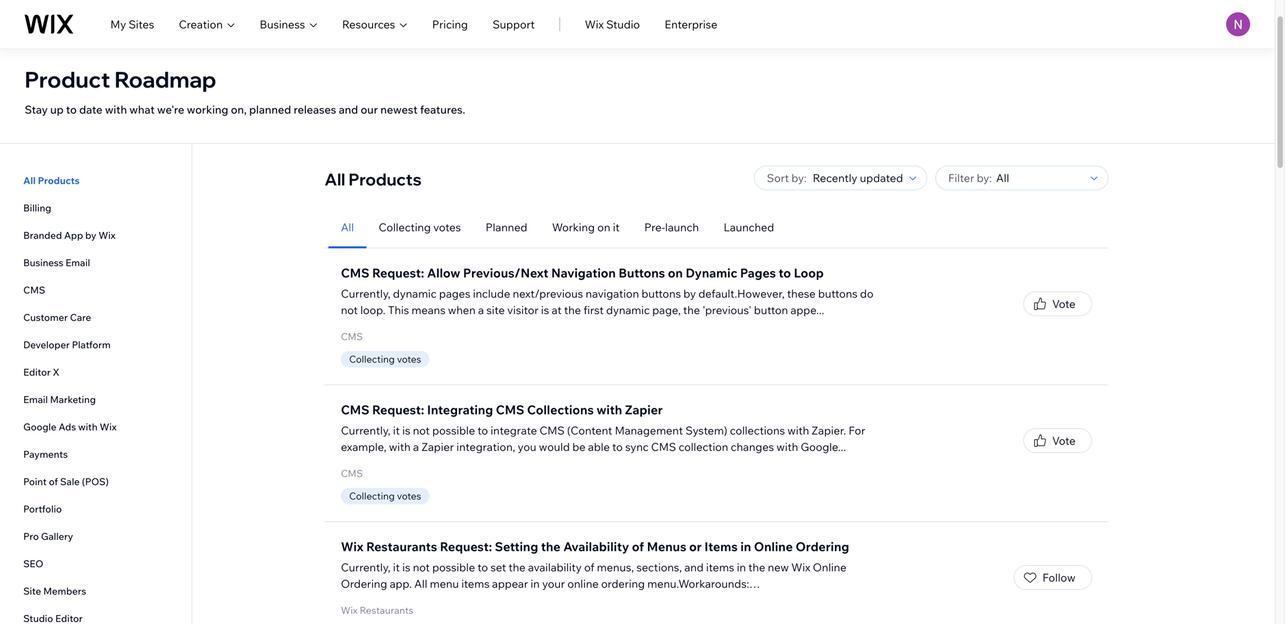 Task type: vqa. For each thing, say whether or not it's contained in the screenshot.
the Site Members button
yes



Task type: locate. For each thing, give the bounding box(es) containing it.
items right menu
[[461, 577, 490, 591]]

by: right filter
[[977, 171, 992, 185]]

my sites link
[[110, 16, 154, 33]]

on
[[598, 220, 611, 234], [668, 265, 683, 281]]

system)
[[686, 424, 728, 437]]

page,
[[652, 303, 681, 317]]

2 vertical spatial is
[[402, 561, 411, 574]]

restaurants down app.
[[360, 604, 414, 616]]

working
[[187, 103, 228, 116]]

0 vertical spatial collecting
[[379, 220, 431, 234]]

app
[[64, 229, 83, 241]]

integration,
[[457, 440, 515, 454]]

set up appear
[[491, 561, 506, 574]]

1 vertical spatial zapier
[[422, 440, 454, 454]]

currently, inside cms request: allow previous/next navigation buttons on dynamic pages to loop currently, dynamic pages include next/previous navigation buttons by default.however, these buttons do not loop. this means when a site visitor is at the first dynamic page, the 'previous' button appe...
[[341, 287, 391, 300]]

by: for sort by:
[[792, 171, 807, 185]]

launched
[[724, 220, 774, 234]]

and up menu.workarounds:
[[685, 561, 704, 574]]

1 horizontal spatial products
[[349, 169, 422, 190]]

stay up to date with what we're working on, planned releases and our newest features.
[[25, 103, 465, 116]]

dynamic up means
[[393, 287, 437, 300]]

0 horizontal spatial items
[[461, 577, 490, 591]]

all products up all button
[[325, 169, 422, 190]]

Search by topic, product and more field
[[962, 4, 1250, 27]]

2 vertical spatial it
[[393, 561, 400, 574]]

collecting down loop.
[[349, 353, 395, 365]]

tab list
[[329, 207, 1109, 248]]

0 horizontal spatial products
[[38, 175, 80, 187]]

support link
[[493, 16, 535, 33]]

roadmap
[[115, 65, 216, 93]]

collecting votes for allow
[[349, 353, 421, 365]]

0 vertical spatial zapier
[[625, 402, 663, 418]]

2 currently, from the top
[[341, 424, 391, 437]]

business for business
[[260, 17, 305, 31]]

cms down the management
[[651, 440, 676, 454]]

2 by: from the left
[[977, 171, 992, 185]]

app.
[[390, 577, 412, 591]]

items down items
[[706, 561, 735, 574]]

cms
[[341, 265, 369, 281], [23, 284, 45, 296], [341, 331, 363, 343], [341, 402, 369, 418], [496, 402, 524, 418], [540, 424, 565, 437], [651, 440, 676, 454], [341, 468, 363, 479]]

site
[[487, 303, 505, 317]]

cms inside cms request: allow previous/next navigation buttons on dynamic pages to loop currently, dynamic pages include next/previous navigation buttons by default.however, these buttons do not loop. this means when a site visitor is at the first dynamic page, the 'previous' button appe...
[[341, 265, 369, 281]]

online right new
[[813, 561, 847, 574]]

menu.workarounds:
[[648, 577, 749, 591]]

collecting votes
[[379, 220, 461, 234], [349, 353, 421, 365], [349, 490, 421, 502]]

2 horizontal spatial of
[[632, 539, 644, 554]]

not left loop.
[[341, 303, 358, 317]]

by: for filter by:
[[977, 171, 992, 185]]

0 vertical spatial set
[[491, 561, 506, 574]]

1 vertical spatial business
[[23, 257, 63, 269]]

0 horizontal spatial buttons
[[642, 287, 681, 300]]

portfolio
[[23, 503, 62, 515]]

products up collecting votes button
[[349, 169, 422, 190]]

it inside the wix restaurants request: setting the availability of menus or items in online ordering currently, it is not possible to set the availability of menus, sections, and items in the new wix online ordering app. all menu items appear in your online ordering menu.workarounds: you can set an... wix restaurants
[[393, 561, 400, 574]]

1 horizontal spatial and
[[685, 561, 704, 574]]

is inside the wix restaurants request: setting the availability of menus or items in online ordering currently, it is not possible to set the availability of menus, sections, and items in the new wix online ordering app. all menu items appear in your online ordering menu.workarounds: you can set an... wix restaurants
[[402, 561, 411, 574]]

0 horizontal spatial on
[[598, 220, 611, 234]]

on right working
[[598, 220, 611, 234]]

0 horizontal spatial ordering
[[341, 577, 387, 591]]

3 currently, from the top
[[341, 561, 391, 574]]

1 vertical spatial possible
[[432, 561, 475, 574]]

all inside button
[[23, 175, 36, 187]]

of inside button
[[49, 476, 58, 488]]

by inside cms request: allow previous/next navigation buttons on dynamic pages to loop currently, dynamic pages include next/previous navigation buttons by default.however, these buttons do not loop. this means when a site visitor is at the first dynamic page, the 'previous' button appe...
[[684, 287, 696, 300]]

1 vote button from the top
[[1024, 292, 1092, 316]]

button
[[754, 303, 788, 317]]

by:
[[792, 171, 807, 185], [977, 171, 992, 185]]

1 vertical spatial items
[[461, 577, 490, 591]]

can
[[362, 593, 381, 607]]

by down dynamic
[[684, 287, 696, 300]]

1 vertical spatial set
[[383, 593, 399, 607]]

2 possible from the top
[[432, 561, 475, 574]]

releases
[[294, 103, 336, 116]]

1 vertical spatial online
[[813, 561, 847, 574]]

items
[[706, 561, 735, 574], [461, 577, 490, 591]]

0 vertical spatial possible
[[432, 424, 475, 437]]

be
[[573, 440, 586, 454]]

by right app
[[85, 229, 96, 241]]

1 vertical spatial dynamic
[[606, 303, 650, 317]]

new
[[768, 561, 789, 574]]

0 vertical spatial is
[[541, 303, 549, 317]]

collecting votes for integrating
[[349, 490, 421, 502]]

0 vertical spatial by
[[85, 229, 96, 241]]

1 vertical spatial currently,
[[341, 424, 391, 437]]

0 vertical spatial a
[[478, 303, 484, 317]]

branded
[[23, 229, 62, 241]]

and left our
[[339, 103, 358, 116]]

google
[[23, 421, 56, 433]]

1 vertical spatial votes
[[397, 353, 421, 365]]

2 buttons from the left
[[818, 287, 858, 300]]

on right buttons
[[668, 265, 683, 281]]

collection
[[679, 440, 729, 454]]

wix right the ads
[[100, 421, 117, 433]]

a left site
[[478, 303, 484, 317]]

the up availability
[[541, 539, 561, 554]]

the right page,
[[683, 303, 700, 317]]

1 possible from the top
[[432, 424, 475, 437]]

sale
[[60, 476, 80, 488]]

0 vertical spatial collecting votes
[[379, 220, 461, 234]]

0 vertical spatial currently,
[[341, 287, 391, 300]]

pro
[[23, 530, 39, 542]]

0 vertical spatial email
[[66, 257, 90, 269]]

collecting votes down example,
[[349, 490, 421, 502]]

ordering
[[796, 539, 850, 554], [341, 577, 387, 591]]

0 horizontal spatial of
[[49, 476, 58, 488]]

1 currently, from the top
[[341, 287, 391, 300]]

0 horizontal spatial all products
[[23, 175, 80, 187]]

ordering
[[601, 577, 645, 591]]

to inside cms request: allow previous/next navigation buttons on dynamic pages to loop currently, dynamic pages include next/previous navigation buttons by default.however, these buttons do not loop. this means when a site visitor is at the first dynamic page, the 'previous' button appe...
[[779, 265, 791, 281]]

gallery
[[41, 530, 73, 542]]

not inside the wix restaurants request: setting the availability of menus or items in online ordering currently, it is not possible to set the availability of menus, sections, and items in the new wix online ordering app. all menu items appear in your online ordering menu.workarounds: you can set an... wix restaurants
[[413, 561, 430, 574]]

google...
[[801, 440, 846, 454]]

of left sale
[[49, 476, 58, 488]]

seo button
[[23, 556, 43, 572]]

1 by: from the left
[[792, 171, 807, 185]]

default.however,
[[699, 287, 785, 300]]

cms button down example,
[[341, 468, 365, 480]]

online up new
[[754, 539, 793, 554]]

possible up menu
[[432, 561, 475, 574]]

zapier up the management
[[625, 402, 663, 418]]

2 vote from the top
[[1053, 434, 1076, 448]]

pages
[[740, 265, 776, 281]]

with right the ads
[[78, 421, 98, 433]]

restaurants up app.
[[366, 539, 437, 554]]

and
[[339, 103, 358, 116], [685, 561, 704, 574]]

in right items
[[741, 539, 751, 554]]

0 vertical spatial business
[[260, 17, 305, 31]]

1 vertical spatial and
[[685, 561, 704, 574]]

not down integrating
[[413, 424, 430, 437]]

is inside cms request: allow previous/next navigation buttons on dynamic pages to loop currently, dynamic pages include next/previous navigation buttons by default.however, these buttons do not loop. this means when a site visitor is at the first dynamic page, the 'previous' button appe...
[[541, 303, 549, 317]]

working on it button
[[540, 207, 632, 248]]

0 horizontal spatial a
[[413, 440, 419, 454]]

working on it
[[552, 220, 620, 234]]

all inside the wix restaurants request: setting the availability of menus or items in online ordering currently, it is not possible to set the availability of menus, sections, and items in the new wix online ordering app. all menu items appear in your online ordering menu.workarounds: you can set an... wix restaurants
[[414, 577, 427, 591]]

not up an...
[[413, 561, 430, 574]]

it
[[613, 220, 620, 234], [393, 424, 400, 437], [393, 561, 400, 574]]

1 horizontal spatial buttons
[[818, 287, 858, 300]]

with inside google ads with wix button
[[78, 421, 98, 433]]

business button
[[260, 16, 318, 33]]

0 vertical spatial request:
[[372, 265, 424, 281]]

vote button
[[1024, 292, 1092, 316], [1024, 428, 1092, 453]]

cms up loop.
[[341, 265, 369, 281]]

all products up billing
[[23, 175, 80, 187]]

vote
[[1053, 297, 1076, 311], [1053, 434, 1076, 448]]

1 vertical spatial collecting
[[349, 353, 395, 365]]

cms up 'integrate' at left
[[496, 402, 524, 418]]

1 vertical spatial of
[[632, 539, 644, 554]]

you
[[518, 440, 537, 454]]

0 horizontal spatial online
[[754, 539, 793, 554]]

2 vertical spatial of
[[584, 561, 595, 574]]

business inside popup button
[[260, 17, 305, 31]]

currently, inside cms request: integrating cms collections with zapier currently, it is not possible to integrate cms (content management system) collections with zapier. for example, with a zapier integration, you would be able to sync cms collection changes with google...
[[341, 424, 391, 437]]

email down app
[[66, 257, 90, 269]]

with
[[105, 103, 127, 116], [597, 402, 622, 418], [78, 421, 98, 433], [788, 424, 809, 437], [389, 440, 411, 454], [777, 440, 798, 454]]

1 vertical spatial vote button
[[1024, 428, 1092, 453]]

request: inside the wix restaurants request: setting the availability of menus or items in online ordering currently, it is not possible to set the availability of menus, sections, and items in the new wix online ordering app. all menu items appear in your online ordering menu.workarounds: you can set an... wix restaurants
[[440, 539, 492, 554]]

it inside cms request: integrating cms collections with zapier currently, it is not possible to integrate cms (content management system) collections with zapier. for example, with a zapier integration, you would be able to sync cms collection changes with google...
[[393, 424, 400, 437]]

collecting for integrating
[[349, 490, 395, 502]]

navigation
[[551, 265, 616, 281]]

include
[[473, 287, 510, 300]]

support
[[493, 17, 535, 31]]

0 horizontal spatial set
[[383, 593, 399, 607]]

dynamic down navigation
[[606, 303, 650, 317]]

appear
[[492, 577, 528, 591]]

buttons left do
[[818, 287, 858, 300]]

on,
[[231, 103, 247, 116]]

1 vertical spatial cms button
[[341, 331, 365, 343]]

votes for integrating
[[397, 490, 421, 502]]

1 horizontal spatial email
[[66, 257, 90, 269]]

1 vertical spatial email
[[23, 394, 48, 406]]

business inside button
[[23, 257, 63, 269]]

1 horizontal spatial dynamic
[[606, 303, 650, 317]]

zapier.
[[812, 424, 846, 437]]

1 horizontal spatial of
[[584, 561, 595, 574]]

set down app.
[[383, 593, 399, 607]]

1 vertical spatial a
[[413, 440, 419, 454]]

request: inside cms request: integrating cms collections with zapier currently, it is not possible to integrate cms (content management system) collections with zapier. for example, with a zapier integration, you would be able to sync cms collection changes with google...
[[372, 402, 424, 418]]

product roadmap
[[25, 65, 216, 93]]

1 vertical spatial is
[[402, 424, 411, 437]]

1 horizontal spatial on
[[668, 265, 683, 281]]

pre-launch button
[[632, 207, 711, 248]]

request: up example,
[[372, 402, 424, 418]]

cms button up customer at the left of the page
[[23, 282, 45, 298]]

all button
[[329, 207, 366, 248]]

0 vertical spatial it
[[613, 220, 620, 234]]

1 vertical spatial not
[[413, 424, 430, 437]]

1 buttons from the left
[[642, 287, 681, 300]]

0 horizontal spatial business
[[23, 257, 63, 269]]

collecting right all button
[[379, 220, 431, 234]]

1 vertical spatial by
[[684, 287, 696, 300]]

0 vertical spatial not
[[341, 303, 358, 317]]

with right example,
[[389, 440, 411, 454]]

collecting votes button
[[366, 207, 473, 248]]

buttons up page,
[[642, 287, 681, 300]]

1 horizontal spatial a
[[478, 303, 484, 317]]

currently,
[[341, 287, 391, 300], [341, 424, 391, 437], [341, 561, 391, 574]]

not inside cms request: allow previous/next navigation buttons on dynamic pages to loop currently, dynamic pages include next/previous navigation buttons by default.however, these buttons do not loop. this means when a site visitor is at the first dynamic page, the 'previous' button appe...
[[341, 303, 358, 317]]

able
[[588, 440, 610, 454]]

2 vertical spatial collecting
[[349, 490, 395, 502]]

in left your
[[531, 577, 540, 591]]

items
[[705, 539, 738, 554]]

visitor
[[507, 303, 539, 317]]

0 horizontal spatial email
[[23, 394, 48, 406]]

request: up menu
[[440, 539, 492, 554]]

0 vertical spatial vote button
[[1024, 292, 1092, 316]]

currently, up can
[[341, 561, 391, 574]]

editor x button
[[23, 364, 59, 381]]

help center
[[25, 8, 95, 23]]

menus
[[647, 539, 687, 554]]

request: up this
[[372, 265, 424, 281]]

products up billing
[[38, 175, 80, 187]]

1 horizontal spatial by:
[[977, 171, 992, 185]]

1 horizontal spatial business
[[260, 17, 305, 31]]

request: inside cms request: allow previous/next navigation buttons on dynamic pages to loop currently, dynamic pages include next/previous navigation buttons by default.however, these buttons do not loop. this means when a site visitor is at the first dynamic page, the 'previous' button appe...
[[372, 265, 424, 281]]

collecting votes down loop.
[[349, 353, 421, 365]]

currently, up example,
[[341, 424, 391, 437]]

1 vertical spatial vote
[[1053, 434, 1076, 448]]

collecting votes up the 'allow'
[[379, 220, 461, 234]]

all products
[[325, 169, 422, 190], [23, 175, 80, 187]]

email down editor
[[23, 394, 48, 406]]

None field
[[992, 166, 1087, 190]]

resources
[[342, 17, 395, 31]]

0 vertical spatial ordering
[[796, 539, 850, 554]]

the
[[564, 303, 581, 317], [683, 303, 700, 317], [541, 539, 561, 554], [509, 561, 526, 574], [749, 561, 766, 574]]

2 vertical spatial votes
[[397, 490, 421, 502]]

zapier down integrating
[[422, 440, 454, 454]]

vote button for cms request: allow previous/next navigation buttons on dynamic pages to loop
[[1024, 292, 1092, 316]]

collections
[[730, 424, 785, 437]]

possible down integrating
[[432, 424, 475, 437]]

possible inside the wix restaurants request: setting the availability of menus or items in online ordering currently, it is not possible to set the availability of menus, sections, and items in the new wix online ordering app. all menu items appear in your online ordering menu.workarounds: you can set an... wix restaurants
[[432, 561, 475, 574]]

0 vertical spatial votes
[[433, 220, 461, 234]]

0 horizontal spatial dynamic
[[393, 287, 437, 300]]

1 vote from the top
[[1053, 297, 1076, 311]]

1 vertical spatial it
[[393, 424, 400, 437]]

2 vertical spatial collecting votes
[[349, 490, 421, 502]]

2 vertical spatial currently,
[[341, 561, 391, 574]]

0 vertical spatial of
[[49, 476, 58, 488]]

pre-launch
[[645, 220, 699, 234]]

2 vertical spatial not
[[413, 561, 430, 574]]

a inside cms request: allow previous/next navigation buttons on dynamic pages to loop currently, dynamic pages include next/previous navigation buttons by default.however, these buttons do not loop. this means when a site visitor is at the first dynamic page, the 'previous' button appe...
[[478, 303, 484, 317]]

developer
[[23, 339, 70, 351]]

1 horizontal spatial items
[[706, 561, 735, 574]]

2 vote button from the top
[[1024, 428, 1092, 453]]

in down items
[[737, 561, 746, 574]]

wix right app
[[99, 229, 115, 241]]

with right date
[[105, 103, 127, 116]]

of up online
[[584, 561, 595, 574]]

1 vertical spatial collecting votes
[[349, 353, 421, 365]]

with up (content
[[597, 402, 622, 418]]

2 vertical spatial in
[[531, 577, 540, 591]]

2 vertical spatial request:
[[440, 539, 492, 554]]

0 horizontal spatial by:
[[792, 171, 807, 185]]

request: for allow
[[372, 265, 424, 281]]

by inside button
[[85, 229, 96, 241]]

cms button down loop.
[[341, 331, 365, 343]]

0 vertical spatial on
[[598, 220, 611, 234]]

0 vertical spatial vote
[[1053, 297, 1076, 311]]

on inside cms request: allow previous/next navigation buttons on dynamic pages to loop currently, dynamic pages include next/previous navigation buttons by default.however, these buttons do not loop. this means when a site visitor is at the first dynamic page, the 'previous' button appe...
[[668, 265, 683, 281]]

0 horizontal spatial zapier
[[422, 440, 454, 454]]

an...
[[401, 593, 422, 607]]

votes inside button
[[433, 220, 461, 234]]

help center link
[[25, 8, 95, 23]]

a right example,
[[413, 440, 419, 454]]

currently, up loop.
[[341, 287, 391, 300]]

cms request: integrating cms collections with zapier currently, it is not possible to integrate cms (content management system) collections with zapier. for example, with a zapier integration, you would be able to sync cms collection changes with google...
[[341, 402, 866, 454]]

2 vertical spatial cms button
[[341, 468, 365, 480]]

1 vertical spatial on
[[668, 265, 683, 281]]

1 vertical spatial in
[[737, 561, 746, 574]]

1 vertical spatial request:
[[372, 402, 424, 418]]

1 horizontal spatial ordering
[[796, 539, 850, 554]]

of left the menus
[[632, 539, 644, 554]]

0 vertical spatial and
[[339, 103, 358, 116]]

payments button
[[23, 446, 68, 463]]

by: right sort
[[792, 171, 807, 185]]

online
[[754, 539, 793, 554], [813, 561, 847, 574]]

collecting for allow
[[349, 353, 395, 365]]

0 vertical spatial items
[[706, 561, 735, 574]]

with up google...
[[788, 424, 809, 437]]

sections,
[[637, 561, 682, 574]]

site members
[[23, 585, 86, 597]]

collecting votes inside button
[[379, 220, 461, 234]]

collecting down example,
[[349, 490, 395, 502]]

0 horizontal spatial by
[[85, 229, 96, 241]]

to inside the wix restaurants request: setting the availability of menus or items in online ordering currently, it is not possible to set the availability of menus, sections, and items in the new wix online ordering app. all menu items appear in your online ordering menu.workarounds: you can set an... wix restaurants
[[478, 561, 488, 574]]

1 horizontal spatial by
[[684, 287, 696, 300]]

possible inside cms request: integrating cms collections with zapier currently, it is not possible to integrate cms (content management system) collections with zapier. for example, with a zapier integration, you would be able to sync cms collection changes with google...
[[432, 424, 475, 437]]



Task type: describe. For each thing, give the bounding box(es) containing it.
pro gallery button
[[23, 528, 73, 545]]

0 vertical spatial dynamic
[[393, 287, 437, 300]]

point of sale (pos) button
[[23, 474, 109, 490]]

branded app by wix
[[23, 229, 115, 241]]

these
[[787, 287, 816, 300]]

this
[[388, 303, 409, 317]]

marketing
[[50, 394, 96, 406]]

and inside the wix restaurants request: setting the availability of menus or items in online ordering currently, it is not possible to set the availability of menus, sections, and items in the new wix online ordering app. all menu items appear in your online ordering menu.workarounds: you can set an... wix restaurants
[[685, 561, 704, 574]]

votes for allow
[[397, 353, 421, 365]]

filter
[[949, 171, 975, 185]]

loop.
[[360, 303, 386, 317]]

business email
[[23, 257, 90, 269]]

do
[[860, 287, 874, 300]]

1 vertical spatial restaurants
[[360, 604, 414, 616]]

members
[[43, 585, 86, 597]]

resources button
[[342, 16, 408, 33]]

newest
[[380, 103, 418, 116]]

we're
[[157, 103, 184, 116]]

collecting inside button
[[379, 220, 431, 234]]

cms button for cms request: integrating cms collections with zapier
[[341, 468, 365, 480]]

google ads with wix
[[23, 421, 117, 433]]

it inside button
[[613, 220, 620, 234]]

features.
[[420, 103, 465, 116]]

pricing link
[[432, 16, 468, 33]]

wix up the you at the left
[[341, 539, 364, 554]]

creation
[[179, 17, 223, 31]]

follow button
[[1014, 565, 1092, 590]]

or
[[689, 539, 702, 554]]

buttons
[[619, 265, 665, 281]]

1 vertical spatial ordering
[[341, 577, 387, 591]]

cms up example,
[[341, 402, 369, 418]]

sync
[[625, 440, 649, 454]]

google ads with wix button
[[23, 419, 117, 435]]

email inside button
[[66, 257, 90, 269]]

changes
[[731, 440, 774, 454]]

1 horizontal spatial set
[[491, 561, 506, 574]]

dynamic
[[686, 265, 738, 281]]

availability
[[563, 539, 629, 554]]

sort by:
[[767, 171, 807, 185]]

what
[[129, 103, 155, 116]]

not inside cms request: integrating cms collections with zapier currently, it is not possible to integrate cms (content management system) collections with zapier. for example, with a zapier integration, you would be able to sync cms collection changes with google...
[[413, 424, 430, 437]]

working
[[552, 220, 595, 234]]

cms request: allow previous/next navigation buttons on dynamic pages to loop currently, dynamic pages include next/previous navigation buttons by default.however, these buttons do not loop. this means when a site visitor is at the first dynamic page, the 'previous' button appe...
[[341, 265, 874, 317]]

means
[[412, 303, 446, 317]]

previous/next
[[463, 265, 549, 281]]

loop
[[794, 265, 824, 281]]

tab list containing all
[[329, 207, 1109, 248]]

a inside cms request: integrating cms collections with zapier currently, it is not possible to integrate cms (content management system) collections with zapier. for example, with a zapier integration, you would be able to sync cms collection changes with google...
[[413, 440, 419, 454]]

with down collections
[[777, 440, 798, 454]]

product
[[25, 65, 110, 93]]

first
[[584, 303, 604, 317]]

0 vertical spatial in
[[741, 539, 751, 554]]

collections
[[527, 402, 594, 418]]

1 horizontal spatial online
[[813, 561, 847, 574]]

cms up would
[[540, 424, 565, 437]]

request: for integrating
[[372, 402, 424, 418]]

1 horizontal spatial zapier
[[625, 402, 663, 418]]

(pos)
[[82, 476, 109, 488]]

customer care button
[[23, 309, 91, 326]]

pricing
[[432, 17, 468, 31]]

the right at on the left
[[564, 303, 581, 317]]

stay
[[25, 103, 48, 116]]

wix restaurants button
[[341, 604, 416, 617]]

email inside 'button'
[[23, 394, 48, 406]]

planned
[[486, 220, 528, 234]]

0 vertical spatial cms button
[[23, 282, 45, 298]]

editor
[[23, 366, 51, 378]]

our
[[361, 103, 378, 116]]

launched button
[[711, 207, 787, 248]]

0 vertical spatial online
[[754, 539, 793, 554]]

the left new
[[749, 561, 766, 574]]

(content
[[567, 424, 613, 437]]

care
[[70, 311, 91, 323]]

vote for cms request: integrating cms collections with zapier
[[1053, 434, 1076, 448]]

cms down example,
[[341, 468, 363, 479]]

currently, inside the wix restaurants request: setting the availability of menus or items in online ordering currently, it is not possible to set the availability of menus, sections, and items in the new wix online ordering app. all menu items appear in your online ordering menu.workarounds: you can set an... wix restaurants
[[341, 561, 391, 574]]

filter by:
[[949, 171, 992, 185]]

business for business email
[[23, 257, 63, 269]]

all products button
[[23, 172, 80, 189]]

cms up customer at the left of the page
[[23, 284, 45, 296]]

email marketing button
[[23, 392, 96, 408]]

site
[[23, 585, 41, 597]]

planned
[[249, 103, 291, 116]]

navigation
[[586, 287, 639, 300]]

all inside button
[[341, 220, 354, 234]]

wix studio
[[585, 17, 640, 31]]

you
[[341, 593, 360, 607]]

cms button for cms request: allow previous/next navigation buttons on dynamic pages to loop
[[341, 331, 365, 343]]

business email button
[[23, 255, 90, 271]]

profile image image
[[1227, 12, 1251, 36]]

wix right new
[[792, 561, 811, 574]]

date
[[79, 103, 102, 116]]

point
[[23, 476, 47, 488]]

products inside button
[[38, 175, 80, 187]]

roadmap.sort-menu.placeholder field
[[809, 166, 905, 190]]

on inside button
[[598, 220, 611, 234]]

customer care
[[23, 311, 91, 323]]

billing button
[[23, 200, 51, 216]]

the up appear
[[509, 561, 526, 574]]

vote for cms request: allow previous/next navigation buttons on dynamic pages to loop
[[1053, 297, 1076, 311]]

vote button for cms request: integrating cms collections with zapier
[[1024, 428, 1092, 453]]

follow
[[1043, 571, 1076, 585]]

developer platform button
[[23, 337, 111, 353]]

next/previous
[[513, 287, 583, 300]]

management
[[615, 424, 683, 437]]

email marketing
[[23, 394, 96, 406]]

menus,
[[597, 561, 634, 574]]

wix left studio
[[585, 17, 604, 31]]

0 vertical spatial restaurants
[[366, 539, 437, 554]]

my sites
[[110, 17, 154, 31]]

center
[[55, 8, 95, 23]]

wix left can
[[341, 604, 358, 616]]

sort
[[767, 171, 789, 185]]

cms down loop.
[[341, 331, 363, 343]]

studio
[[606, 17, 640, 31]]

integrating
[[427, 402, 493, 418]]

payments
[[23, 448, 68, 460]]

point of sale (pos)
[[23, 476, 109, 488]]

pages
[[439, 287, 471, 300]]

is inside cms request: integrating cms collections with zapier currently, it is not possible to integrate cms (content management system) collections with zapier. for example, with a zapier integration, you would be able to sync cms collection changes with google...
[[402, 424, 411, 437]]

0 horizontal spatial and
[[339, 103, 358, 116]]

developer platform
[[23, 339, 111, 351]]

1 horizontal spatial all products
[[325, 169, 422, 190]]

example,
[[341, 440, 387, 454]]



